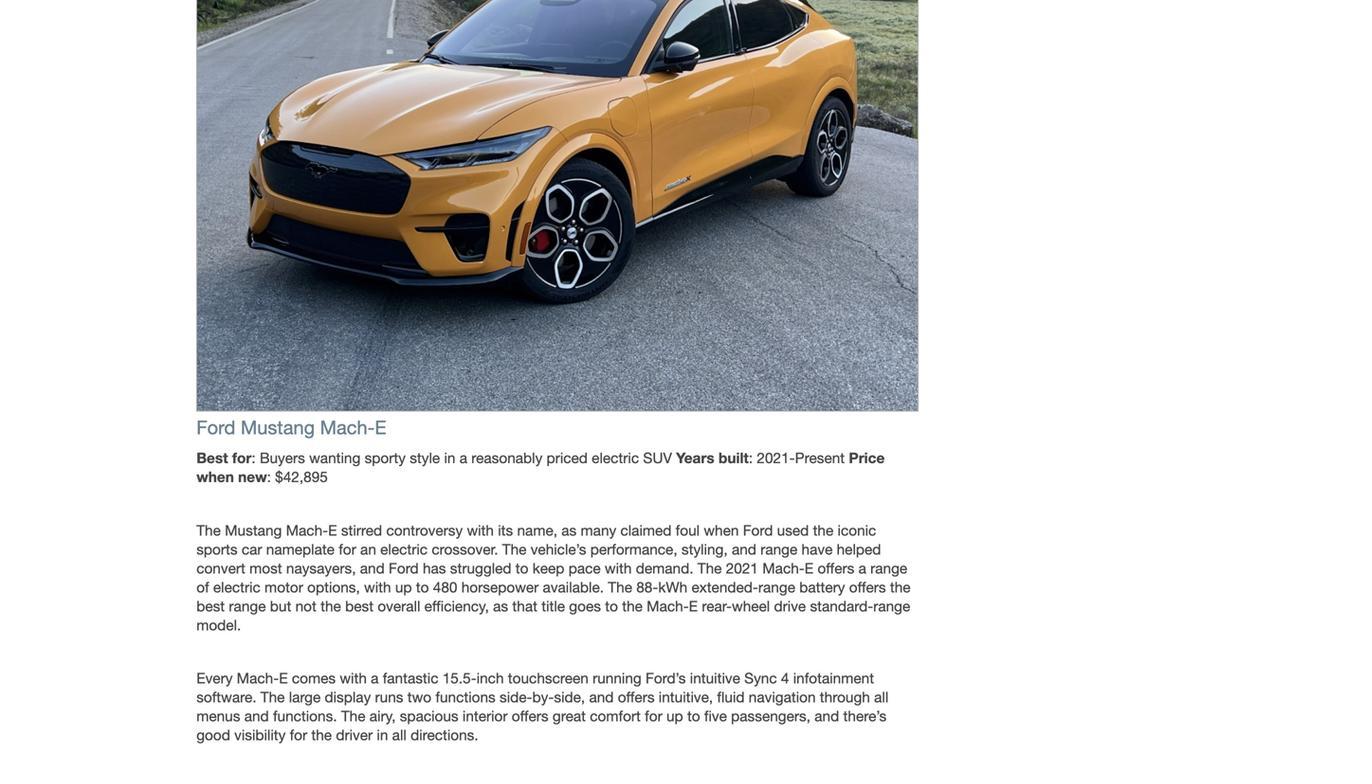 Task type: describe. For each thing, give the bounding box(es) containing it.
crossover.
[[432, 541, 498, 558]]

every mach-e comes with a fantastic 15.5-inch touchscreen running ford's intuitive sync 4 infotainment software. the large display runs two functions side-by-side, and offers intuitive, fluid navigation through all menus and functions. the airy, spacious interior offers great comfort for up to five passengers, and there's good visibility for the driver in all directions.
[[196, 670, 889, 744]]

demand.
[[636, 560, 694, 577]]

with down performance,
[[605, 560, 632, 577]]

naysayers,
[[286, 560, 356, 577]]

2 best from the left
[[345, 598, 374, 615]]

in inside best for : buyers wanting sporty style in a reasonably priced electric suv years built : 2021-present
[[444, 450, 456, 467]]

inch
[[477, 670, 504, 688]]

sporty
[[365, 450, 406, 467]]

new
[[238, 469, 267, 486]]

software.
[[196, 689, 256, 706]]

convert
[[196, 560, 245, 577]]

2023 ford mustang mach-e review summary image
[[196, 0, 919, 412]]

horsepower
[[461, 579, 539, 596]]

the down 88-
[[622, 598, 643, 615]]

infotainment
[[793, 670, 874, 688]]

most
[[249, 560, 282, 577]]

rear-
[[702, 598, 732, 615]]

and up visibility
[[244, 708, 269, 725]]

available.
[[543, 579, 604, 596]]

best for : buyers wanting sporty style in a reasonably priced electric suv years built : 2021-present
[[196, 450, 849, 467]]

name,
[[517, 522, 558, 539]]

0 horizontal spatial ford
[[196, 417, 235, 439]]

to left keep
[[516, 560, 529, 577]]

and up comfort at left bottom
[[589, 689, 614, 706]]

buyers
[[260, 450, 305, 467]]

mach- down kwh on the bottom
[[647, 598, 689, 615]]

there's
[[843, 708, 887, 725]]

2021
[[726, 560, 759, 577]]

best
[[196, 450, 228, 467]]

used
[[777, 522, 809, 539]]

priced
[[547, 450, 588, 467]]

for up new
[[232, 450, 252, 467]]

for inside the mustang mach-e stirred controversy with its name, as many claimed foul when ford used the iconic sports car nameplate for an electric crossover. the vehicle's performance, styling, and range have helped convert most naysayers, and ford has struggled to keep pace with demand. the 2021 mach-e offers a range of electric motor options, with up to 480 horsepower available. the 88-kwh extended-range battery offers the best range but not the best overall efficiency, as that title goes to the mach-e rear-wheel drive standard-range model.
[[339, 541, 356, 558]]

performance,
[[590, 541, 678, 558]]

15.5-
[[443, 670, 477, 688]]

by-
[[532, 689, 554, 706]]

a inside best for : buyers wanting sporty style in a reasonably priced electric suv years built : 2021-present
[[460, 450, 467, 467]]

suv
[[643, 450, 672, 467]]

electric inside best for : buyers wanting sporty style in a reasonably priced electric suv years built : 2021-present
[[592, 450, 639, 467]]

fantastic
[[383, 670, 438, 688]]

the up have
[[813, 522, 834, 539]]

comfort
[[590, 708, 641, 725]]

directions.
[[411, 727, 478, 744]]

title
[[542, 598, 565, 615]]

styling,
[[682, 541, 728, 558]]

for down functions.
[[290, 727, 307, 744]]

extended-
[[692, 579, 758, 596]]

spacious
[[400, 708, 459, 725]]

interior
[[463, 708, 508, 725]]

2 vertical spatial ford
[[389, 560, 419, 577]]

mach- up nameplate
[[286, 522, 328, 539]]

2021-
[[757, 450, 795, 467]]

a inside the mustang mach-e stirred controversy with its name, as many claimed foul when ford used the iconic sports car nameplate for an electric crossover. the vehicle's performance, styling, and range have helped convert most naysayers, and ford has struggled to keep pace with demand. the 2021 mach-e offers a range of electric motor options, with up to 480 horsepower available. the 88-kwh extended-range battery offers the best range but not the best overall efficiency, as that title goes to the mach-e rear-wheel drive standard-range model.
[[859, 560, 866, 577]]

and down through
[[815, 708, 839, 725]]

1 best from the left
[[196, 598, 225, 615]]

style
[[410, 450, 440, 467]]

e inside every mach-e comes with a fantastic 15.5-inch touchscreen running ford's intuitive sync 4 infotainment software. the large display runs two functions side-by-side, and offers intuitive, fluid navigation through all menus and functions. the airy, spacious interior offers great comfort for up to five passengers, and there's good visibility for the driver in all directions.
[[279, 670, 288, 688]]

an
[[360, 541, 376, 558]]

in inside every mach-e comes with a fantastic 15.5-inch touchscreen running ford's intuitive sync 4 infotainment software. the large display runs two functions side-by-side, and offers intuitive, fluid navigation through all menus and functions. the airy, spacious interior offers great comfort for up to five passengers, and there's good visibility for the driver in all directions.
[[377, 727, 388, 744]]

4
[[781, 670, 789, 688]]

mustang for ford
[[241, 417, 315, 439]]

with inside every mach-e comes with a fantastic 15.5-inch touchscreen running ford's intuitive sync 4 infotainment software. the large display runs two functions side-by-side, and offers intuitive, fluid navigation through all menus and functions. the airy, spacious interior offers great comfort for up to five passengers, and there's good visibility for the driver in all directions.
[[340, 670, 367, 688]]

airy,
[[370, 708, 396, 725]]

for down intuitive,
[[645, 708, 662, 725]]

sync
[[744, 670, 777, 688]]

the up 'sports'
[[196, 522, 221, 539]]

: $42,895
[[267, 469, 328, 486]]

claimed
[[621, 522, 672, 539]]

intuitive
[[690, 670, 740, 688]]

0 horizontal spatial :
[[252, 450, 256, 467]]

good
[[196, 727, 230, 744]]

comes
[[292, 670, 336, 688]]

present
[[795, 450, 845, 467]]

price when new
[[196, 450, 885, 486]]

the inside every mach-e comes with a fantastic 15.5-inch touchscreen running ford's intuitive sync 4 infotainment software. the large display runs two functions side-by-side, and offers intuitive, fluid navigation through all menus and functions. the airy, spacious interior offers great comfort for up to five passengers, and there's good visibility for the driver in all directions.
[[311, 727, 332, 744]]

the mustang mach-e stirred controversy with its name, as many claimed foul when ford used the iconic sports car nameplate for an electric crossover. the vehicle's performance, styling, and range have helped convert most naysayers, and ford has struggled to keep pace with demand. the 2021 mach-e offers a range of electric motor options, with up to 480 horsepower available. the 88-kwh extended-range battery offers the best range but not the best overall efficiency, as that title goes to the mach-e rear-wheel drive standard-range model.
[[196, 522, 911, 634]]

kwh
[[658, 579, 688, 596]]

vehicle's
[[531, 541, 586, 558]]

two
[[407, 689, 432, 706]]

price
[[849, 450, 885, 467]]

navigation
[[749, 689, 816, 706]]

the down styling,
[[698, 560, 722, 577]]

not
[[295, 598, 317, 615]]

goes
[[569, 598, 601, 615]]

up inside every mach-e comes with a fantastic 15.5-inch touchscreen running ford's intuitive sync 4 infotainment software. the large display runs two functions side-by-side, and offers intuitive, fluid navigation through all menus and functions. the airy, spacious interior offers great comfort for up to five passengers, and there's good visibility for the driver in all directions.
[[667, 708, 683, 725]]

runs
[[375, 689, 403, 706]]

2 vertical spatial electric
[[213, 579, 261, 596]]

large
[[289, 689, 321, 706]]

2 horizontal spatial :
[[749, 450, 753, 467]]

running
[[593, 670, 642, 688]]

ford mustang mach-e
[[196, 417, 386, 439]]

the left 88-
[[608, 579, 632, 596]]

reasonably
[[471, 450, 543, 467]]

to inside every mach-e comes with a fantastic 15.5-inch touchscreen running ford's intuitive sync 4 infotainment software. the large display runs two functions side-by-side, and offers intuitive, fluid navigation through all menus and functions. the airy, spacious interior offers great comfort for up to five passengers, and there's good visibility for the driver in all directions.
[[687, 708, 700, 725]]

foul
[[676, 522, 700, 539]]

mach- up 'drive'
[[763, 560, 805, 577]]

a inside every mach-e comes with a fantastic 15.5-inch touchscreen running ford's intuitive sync 4 infotainment software. the large display runs two functions side-by-side, and offers intuitive, fluid navigation through all menus and functions. the airy, spacious interior offers great comfort for up to five passengers, and there's good visibility for the driver in all directions.
[[371, 670, 379, 688]]

1 horizontal spatial all
[[874, 689, 889, 706]]



Task type: vqa. For each thing, say whether or not it's contained in the screenshot.
long-
no



Task type: locate. For each thing, give the bounding box(es) containing it.
0 vertical spatial in
[[444, 450, 456, 467]]

as down horsepower
[[493, 598, 508, 615]]

fluid
[[717, 689, 745, 706]]

battery
[[800, 579, 845, 596]]

functions
[[436, 689, 496, 706]]

when inside price when new
[[196, 469, 234, 486]]

ford's
[[646, 670, 686, 688]]

nameplate
[[266, 541, 335, 558]]

0 vertical spatial up
[[395, 579, 412, 596]]

with
[[467, 522, 494, 539], [605, 560, 632, 577], [364, 579, 391, 596], [340, 670, 367, 688]]

1 vertical spatial mustang
[[225, 522, 282, 539]]

for
[[232, 450, 252, 467], [339, 541, 356, 558], [645, 708, 662, 725], [290, 727, 307, 744]]

through
[[820, 689, 870, 706]]

that
[[512, 598, 538, 615]]

as
[[562, 522, 577, 539], [493, 598, 508, 615]]

keep
[[533, 560, 565, 577]]

of
[[196, 579, 209, 596]]

mustang up 'buyers'
[[241, 417, 315, 439]]

a
[[460, 450, 467, 467], [859, 560, 866, 577], [371, 670, 379, 688]]

2 horizontal spatial electric
[[592, 450, 639, 467]]

its
[[498, 522, 513, 539]]

mustang for the
[[225, 522, 282, 539]]

electric
[[592, 450, 639, 467], [380, 541, 428, 558], [213, 579, 261, 596]]

menus
[[196, 708, 240, 725]]

0 horizontal spatial as
[[493, 598, 508, 615]]

1 horizontal spatial ford
[[389, 560, 419, 577]]

88-
[[636, 579, 658, 596]]

0 vertical spatial mustang
[[241, 417, 315, 439]]

0 vertical spatial electric
[[592, 450, 639, 467]]

e left the stirred
[[328, 522, 337, 539]]

range
[[761, 541, 798, 558], [871, 560, 908, 577], [758, 579, 795, 596], [229, 598, 266, 615], [873, 598, 910, 615]]

has
[[423, 560, 446, 577]]

the right battery
[[890, 579, 911, 596]]

drive
[[774, 598, 806, 615]]

the left large
[[261, 689, 285, 706]]

ford left used
[[743, 522, 773, 539]]

1 vertical spatial all
[[392, 727, 407, 744]]

driver
[[336, 727, 373, 744]]

when down best in the bottom left of the page
[[196, 469, 234, 486]]

2 horizontal spatial ford
[[743, 522, 773, 539]]

wanting
[[309, 450, 361, 467]]

struggled
[[450, 560, 512, 577]]

1 vertical spatial ford
[[743, 522, 773, 539]]

options,
[[307, 579, 360, 596]]

visibility
[[234, 727, 286, 744]]

1 vertical spatial as
[[493, 598, 508, 615]]

e left comes in the bottom of the page
[[279, 670, 288, 688]]

up inside the mustang mach-e stirred controversy with its name, as many claimed foul when ford used the iconic sports car nameplate for an electric crossover. the vehicle's performance, styling, and range have helped convert most naysayers, and ford has struggled to keep pace with demand. the 2021 mach-e offers a range of electric motor options, with up to 480 horsepower available. the 88-kwh extended-range battery offers the best range but not the best overall efficiency, as that title goes to the mach-e rear-wheel drive standard-range model.
[[395, 579, 412, 596]]

motor
[[265, 579, 303, 596]]

the down its
[[502, 541, 527, 558]]

1 horizontal spatial in
[[444, 450, 456, 467]]

and
[[732, 541, 757, 558], [360, 560, 385, 577], [589, 689, 614, 706], [244, 708, 269, 725], [815, 708, 839, 725]]

best down of
[[196, 598, 225, 615]]

0 horizontal spatial a
[[371, 670, 379, 688]]

$42,895
[[275, 469, 328, 486]]

ford up best in the bottom left of the page
[[196, 417, 235, 439]]

functions.
[[273, 708, 337, 725]]

to down has
[[416, 579, 429, 596]]

2 horizontal spatial a
[[859, 560, 866, 577]]

ford left has
[[389, 560, 419, 577]]

e down have
[[805, 560, 814, 577]]

the up driver
[[341, 708, 366, 725]]

many
[[581, 522, 616, 539]]

when up styling,
[[704, 522, 739, 539]]

in
[[444, 450, 456, 467], [377, 727, 388, 744]]

1 vertical spatial when
[[704, 522, 739, 539]]

0 horizontal spatial up
[[395, 579, 412, 596]]

1 vertical spatial in
[[377, 727, 388, 744]]

electric down the convert
[[213, 579, 261, 596]]

up down intuitive,
[[667, 708, 683, 725]]

1 horizontal spatial electric
[[380, 541, 428, 558]]

the down options,
[[321, 598, 341, 615]]

offers
[[818, 560, 855, 577], [849, 579, 886, 596], [618, 689, 655, 706], [512, 708, 549, 725]]

0 vertical spatial when
[[196, 469, 234, 486]]

to
[[516, 560, 529, 577], [416, 579, 429, 596], [605, 598, 618, 615], [687, 708, 700, 725]]

efficiency,
[[424, 598, 489, 615]]

to down intuitive,
[[687, 708, 700, 725]]

have
[[802, 541, 833, 558]]

five
[[704, 708, 727, 725]]

side,
[[554, 689, 585, 706]]

:
[[252, 450, 256, 467], [749, 450, 753, 467], [267, 469, 271, 486]]

e up sporty
[[375, 417, 386, 439]]

iconic
[[838, 522, 876, 539]]

mach- up software.
[[237, 670, 279, 688]]

electric left suv
[[592, 450, 639, 467]]

0 vertical spatial a
[[460, 450, 467, 467]]

passengers,
[[731, 708, 811, 725]]

pace
[[569, 560, 601, 577]]

helped
[[837, 541, 881, 558]]

when inside the mustang mach-e stirred controversy with its name, as many claimed foul when ford used the iconic sports car nameplate for an electric crossover. the vehicle's performance, styling, and range have helped convert most naysayers, and ford has struggled to keep pace with demand. the 2021 mach-e offers a range of electric motor options, with up to 480 horsepower available. the 88-kwh extended-range battery offers the best range but not the best overall efficiency, as that title goes to the mach-e rear-wheel drive standard-range model.
[[704, 522, 739, 539]]

all down airy,
[[392, 727, 407, 744]]

1 horizontal spatial up
[[667, 708, 683, 725]]

every
[[196, 670, 233, 688]]

a right style
[[460, 450, 467, 467]]

sports
[[196, 541, 238, 558]]

with up the display on the left of the page
[[340, 670, 367, 688]]

but
[[270, 598, 291, 615]]

up up overall
[[395, 579, 412, 596]]

when
[[196, 469, 234, 486], [704, 522, 739, 539]]

standard-
[[810, 598, 873, 615]]

1 horizontal spatial best
[[345, 598, 374, 615]]

the down functions.
[[311, 727, 332, 744]]

great
[[553, 708, 586, 725]]

car
[[242, 541, 262, 558]]

1 vertical spatial up
[[667, 708, 683, 725]]

0 horizontal spatial in
[[377, 727, 388, 744]]

and down "an" at bottom
[[360, 560, 385, 577]]

all up there's
[[874, 689, 889, 706]]

1 horizontal spatial as
[[562, 522, 577, 539]]

offers down running
[[618, 689, 655, 706]]

intuitive,
[[659, 689, 713, 706]]

to right the goes
[[605, 598, 618, 615]]

: left the 2021-
[[749, 450, 753, 467]]

stirred
[[341, 522, 382, 539]]

controversy
[[386, 522, 463, 539]]

up
[[395, 579, 412, 596], [667, 708, 683, 725]]

0 vertical spatial ford
[[196, 417, 235, 439]]

0 vertical spatial as
[[562, 522, 577, 539]]

e left rear-
[[689, 598, 698, 615]]

1 vertical spatial electric
[[380, 541, 428, 558]]

offers up battery
[[818, 560, 855, 577]]

and up 2021
[[732, 541, 757, 558]]

the
[[196, 522, 221, 539], [502, 541, 527, 558], [698, 560, 722, 577], [608, 579, 632, 596], [261, 689, 285, 706], [341, 708, 366, 725]]

1 horizontal spatial when
[[704, 522, 739, 539]]

mach-
[[320, 417, 375, 439], [286, 522, 328, 539], [763, 560, 805, 577], [647, 598, 689, 615], [237, 670, 279, 688]]

display
[[325, 689, 371, 706]]

1 horizontal spatial :
[[267, 469, 271, 486]]

2 vertical spatial a
[[371, 670, 379, 688]]

: down 'buyers'
[[267, 469, 271, 486]]

with up crossover.
[[467, 522, 494, 539]]

1 horizontal spatial a
[[460, 450, 467, 467]]

0 horizontal spatial best
[[196, 598, 225, 615]]

for left "an" at bottom
[[339, 541, 356, 558]]

a down helped
[[859, 560, 866, 577]]

in right style
[[444, 450, 456, 467]]

side-
[[500, 689, 532, 706]]

electric down controversy
[[380, 541, 428, 558]]

the
[[813, 522, 834, 539], [890, 579, 911, 596], [321, 598, 341, 615], [622, 598, 643, 615], [311, 727, 332, 744]]

0 vertical spatial all
[[874, 689, 889, 706]]

mach- up wanting
[[320, 417, 375, 439]]

480
[[433, 579, 457, 596]]

mustang up car
[[225, 522, 282, 539]]

0 horizontal spatial when
[[196, 469, 234, 486]]

offers down by-
[[512, 708, 549, 725]]

years
[[676, 450, 715, 467]]

as up vehicle's
[[562, 522, 577, 539]]

mustang
[[241, 417, 315, 439], [225, 522, 282, 539]]

with up overall
[[364, 579, 391, 596]]

0 horizontal spatial electric
[[213, 579, 261, 596]]

: up new
[[252, 450, 256, 467]]

mach- inside every mach-e comes with a fantastic 15.5-inch touchscreen running ford's intuitive sync 4 infotainment software. the large display runs two functions side-by-side, and offers intuitive, fluid navigation through all menus and functions. the airy, spacious interior offers great comfort for up to five passengers, and there's good visibility for the driver in all directions.
[[237, 670, 279, 688]]

best
[[196, 598, 225, 615], [345, 598, 374, 615]]

built
[[719, 450, 749, 467]]

all
[[874, 689, 889, 706], [392, 727, 407, 744]]

a up runs
[[371, 670, 379, 688]]

0 horizontal spatial all
[[392, 727, 407, 744]]

wheel
[[732, 598, 770, 615]]

in down airy,
[[377, 727, 388, 744]]

mustang inside the mustang mach-e stirred controversy with its name, as many claimed foul when ford used the iconic sports car nameplate for an electric crossover. the vehicle's performance, styling, and range have helped convert most naysayers, and ford has struggled to keep pace with demand. the 2021 mach-e offers a range of electric motor options, with up to 480 horsepower available. the 88-kwh extended-range battery offers the best range but not the best overall efficiency, as that title goes to the mach-e rear-wheel drive standard-range model.
[[225, 522, 282, 539]]

e
[[375, 417, 386, 439], [328, 522, 337, 539], [805, 560, 814, 577], [689, 598, 698, 615], [279, 670, 288, 688]]

offers up the standard-
[[849, 579, 886, 596]]

best down options,
[[345, 598, 374, 615]]

1 vertical spatial a
[[859, 560, 866, 577]]



